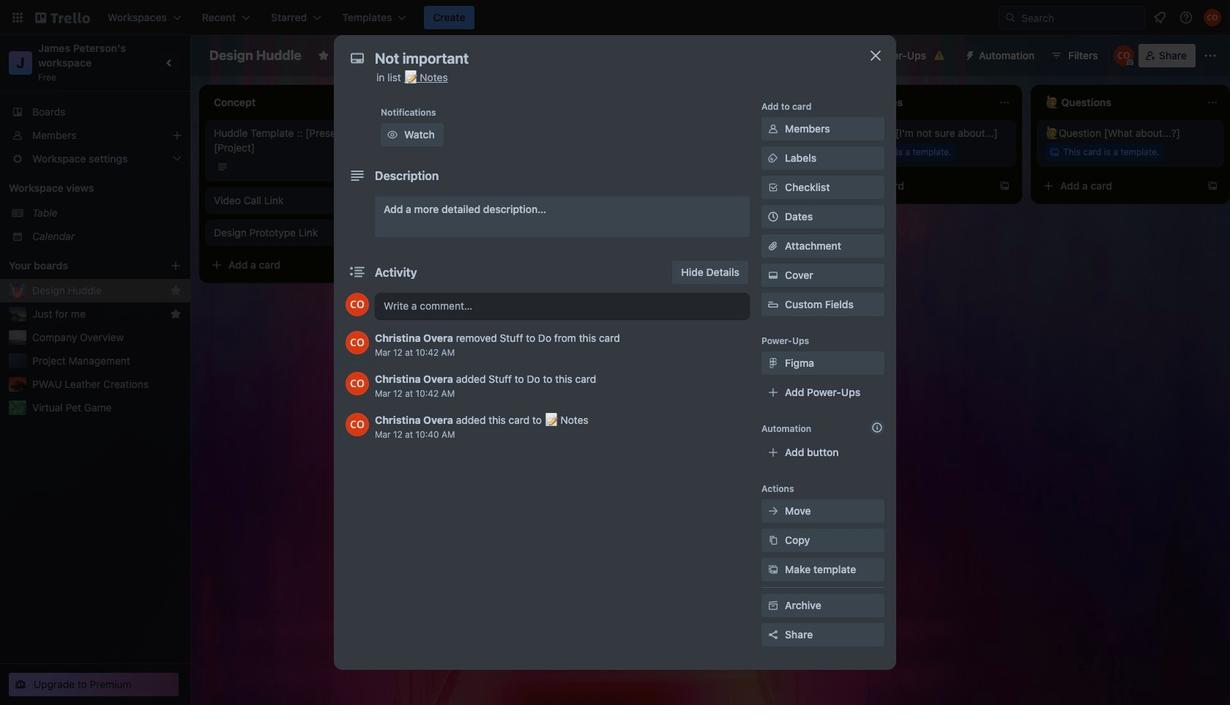 Task type: locate. For each thing, give the bounding box(es) containing it.
your boards with 6 items element
[[9, 257, 148, 275]]

sm image
[[959, 44, 979, 64], [766, 122, 781, 136], [385, 127, 400, 142], [766, 151, 781, 166], [766, 356, 781, 371], [766, 563, 781, 577]]

1 vertical spatial starred icon image
[[170, 308, 182, 320]]

create from template… image
[[1207, 180, 1219, 192], [375, 259, 387, 271], [583, 315, 595, 327]]

Board name text field
[[202, 44, 309, 67]]

Search field
[[1017, 7, 1145, 28]]

None text field
[[368, 45, 851, 72]]

christina overa (christinaovera) image
[[1204, 9, 1222, 26], [346, 293, 369, 316], [346, 331, 369, 355], [346, 372, 369, 396], [346, 413, 369, 437]]

0 vertical spatial starred icon image
[[170, 285, 182, 297]]

sm image
[[766, 268, 781, 283], [766, 504, 781, 519], [766, 533, 781, 548], [766, 598, 781, 613]]

2 starred icon image from the top
[[170, 308, 182, 320]]

2 sm image from the top
[[766, 504, 781, 519]]

starred icon image
[[170, 285, 182, 297], [170, 308, 182, 320]]

show menu image
[[1203, 48, 1218, 63]]

star or unstar board image
[[318, 50, 330, 62]]

close dialog image
[[867, 47, 885, 64]]

1 horizontal spatial create from template… image
[[999, 180, 1011, 192]]

0 horizontal spatial create from template… image
[[791, 180, 803, 192]]

2 vertical spatial create from template… image
[[583, 315, 595, 327]]

christina overa (christinaovera) image
[[1114, 45, 1134, 66]]

search image
[[1005, 12, 1017, 23]]

add board image
[[170, 260, 182, 272]]

1 create from template… image from the left
[[791, 180, 803, 192]]

0 vertical spatial create from template… image
[[1207, 180, 1219, 192]]

0 horizontal spatial create from template… image
[[375, 259, 387, 271]]

create from template… image
[[791, 180, 803, 192], [999, 180, 1011, 192]]

2 create from template… image from the left
[[999, 180, 1011, 192]]

christina overa (christinaovera) image inside primary element
[[1204, 9, 1222, 26]]



Task type: vqa. For each thing, say whether or not it's contained in the screenshot.
first STARRED ICON from the bottom
yes



Task type: describe. For each thing, give the bounding box(es) containing it.
3 sm image from the top
[[766, 533, 781, 548]]

2 horizontal spatial create from template… image
[[1207, 180, 1219, 192]]

1 starred icon image from the top
[[170, 285, 182, 297]]

1 sm image from the top
[[766, 268, 781, 283]]

1 vertical spatial create from template… image
[[375, 259, 387, 271]]

4 sm image from the top
[[766, 598, 781, 613]]

Write a comment text field
[[375, 293, 750, 319]]

edit card image
[[582, 282, 593, 294]]

open information menu image
[[1179, 10, 1194, 25]]

0 notifications image
[[1151, 9, 1169, 26]]

1 horizontal spatial create from template… image
[[583, 315, 595, 327]]

primary element
[[0, 0, 1231, 35]]



